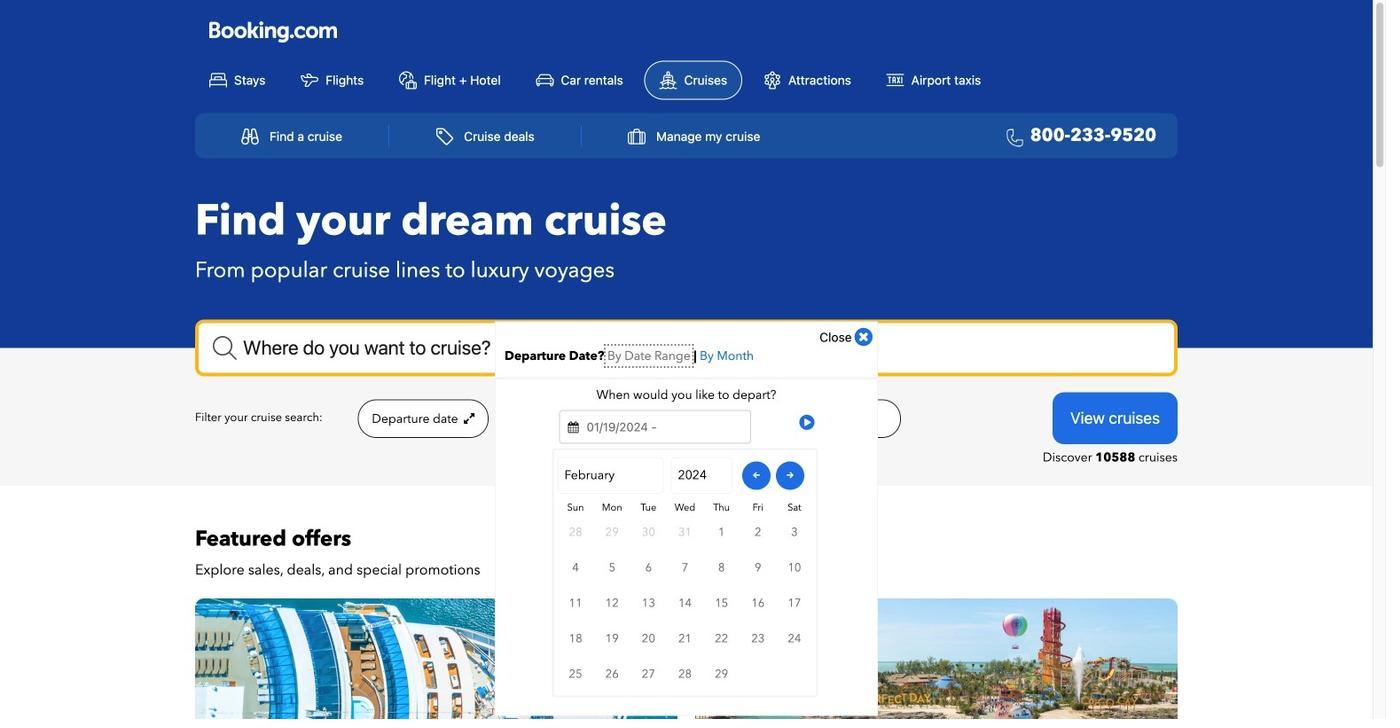 Task type: locate. For each thing, give the bounding box(es) containing it.
None field
[[195, 320, 1178, 377]]

open the trip length cruise search filter menu image
[[595, 412, 608, 425]]

open the departure port cruise search filter menu image
[[737, 412, 750, 425]]

play circle image
[[800, 414, 815, 432]]

calendar image
[[568, 422, 579, 434]]

MM/DD/YYYY - MM/DD/YYYY text field
[[559, 411, 752, 444]]

open the departure date cruise search filter menu image
[[461, 412, 475, 425]]



Task type: vqa. For each thing, say whether or not it's contained in the screenshot.
'Charlotte'
no



Task type: describe. For each thing, give the bounding box(es) containing it.
cheap cruises image
[[696, 599, 1178, 719]]

open the cruiseline cruise search filter menu image
[[862, 412, 875, 425]]

booking.com home image
[[209, 20, 337, 44]]

times circle image
[[855, 327, 873, 348]]

travel menu navigation
[[195, 113, 1178, 158]]

cruise sale image
[[195, 599, 678, 719]]

Where do you want to cruise? text field
[[195, 320, 1178, 377]]



